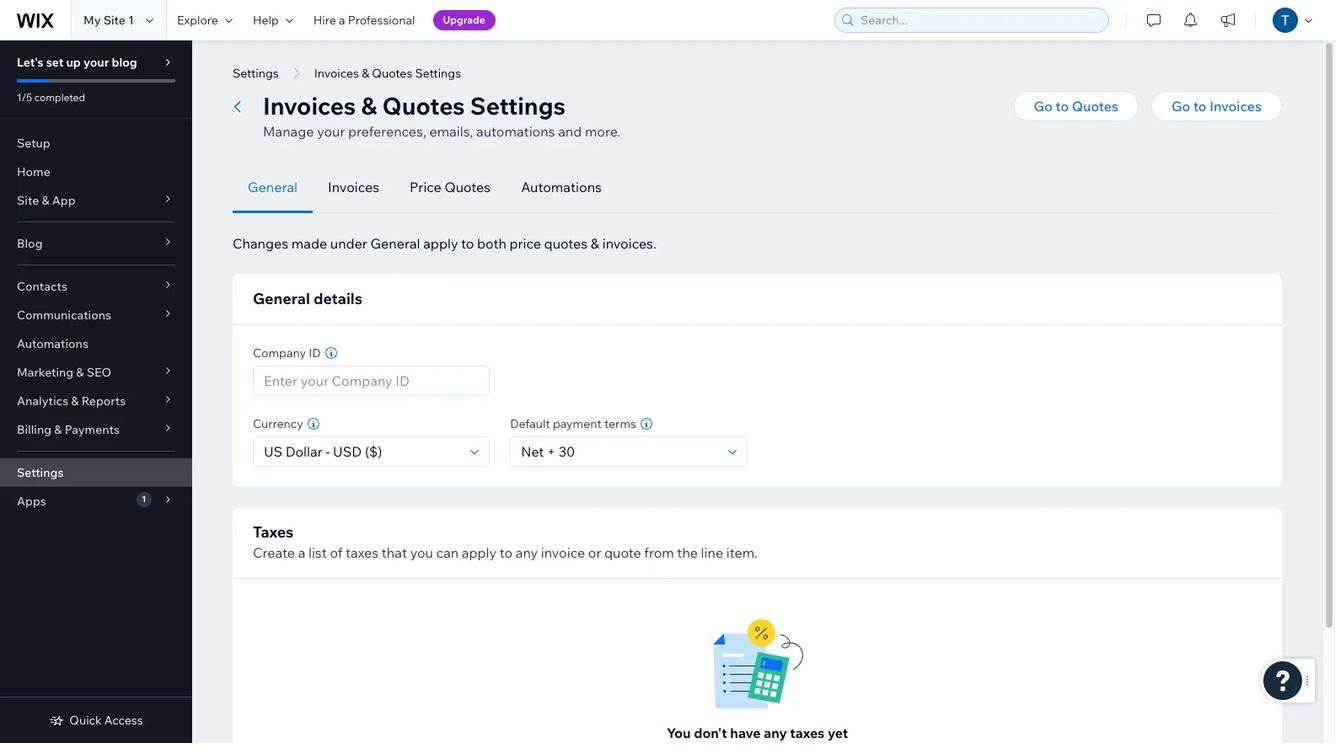 Task type: describe. For each thing, give the bounding box(es) containing it.
a inside 'link'
[[339, 13, 345, 28]]

settings link
[[0, 458, 192, 487]]

1 vertical spatial any
[[764, 725, 787, 742]]

hire a professional
[[313, 13, 415, 28]]

blog
[[112, 55, 137, 70]]

changes
[[233, 235, 288, 252]]

details
[[313, 289, 362, 308]]

quotes
[[544, 235, 588, 252]]

price quotes button
[[394, 162, 506, 213]]

go for go to quotes
[[1034, 98, 1053, 115]]

go to invoices
[[1172, 98, 1262, 115]]

quotes for go to quotes
[[1072, 98, 1118, 115]]

price
[[509, 235, 541, 252]]

quotes for invoices & quotes settings
[[372, 66, 412, 81]]

to inside taxes create a list of taxes that you can apply to any invoice or quote from the line item.
[[500, 544, 513, 561]]

automations button
[[506, 162, 617, 213]]

app
[[52, 193, 75, 208]]

1 horizontal spatial site
[[103, 13, 125, 28]]

made
[[291, 235, 327, 252]]

of
[[330, 544, 342, 561]]

communications
[[17, 308, 111, 323]]

invoices & quotes settings
[[314, 66, 461, 81]]

marketing & seo button
[[0, 358, 192, 387]]

automations link
[[0, 330, 192, 358]]

id
[[309, 346, 321, 361]]

1/5 completed
[[17, 91, 85, 104]]

automations
[[476, 123, 555, 140]]

payments
[[65, 422, 120, 437]]

go to invoices button
[[1151, 91, 1282, 121]]

quick
[[69, 713, 102, 728]]

seo
[[87, 365, 111, 380]]

settings inside invoices & quotes settings manage your preferences, emails, automations and more.
[[470, 91, 565, 121]]

Currency field
[[259, 437, 465, 466]]

default
[[510, 416, 550, 432]]

taxes inside taxes create a list of taxes that you can apply to any invoice or quote from the line item.
[[345, 544, 379, 561]]

default payment terms
[[510, 416, 636, 432]]

yet
[[828, 725, 848, 742]]

hire
[[313, 13, 336, 28]]

to inside the go to quotes button
[[1056, 98, 1069, 115]]

home
[[17, 164, 50, 180]]

& for site & app
[[42, 193, 49, 208]]

billing
[[17, 422, 52, 437]]

create
[[253, 544, 295, 561]]

completed
[[34, 91, 85, 104]]

upgrade button
[[433, 10, 495, 30]]

& for marketing & seo
[[76, 365, 84, 380]]

up
[[66, 55, 81, 70]]

quote
[[604, 544, 641, 561]]

item.
[[726, 544, 758, 561]]

communications button
[[0, 301, 192, 330]]

manage
[[263, 123, 314, 140]]

any inside taxes create a list of taxes that you can apply to any invoice or quote from the line item.
[[516, 544, 538, 561]]

payment
[[553, 416, 602, 432]]

upgrade
[[443, 13, 485, 26]]

site inside dropdown button
[[17, 193, 39, 208]]

let's set up your blog
[[17, 55, 137, 70]]

& for analytics & reports
[[71, 394, 79, 409]]

apps
[[17, 494, 46, 509]]

company id
[[253, 346, 321, 361]]

and
[[558, 123, 582, 140]]

Search... field
[[855, 8, 1103, 32]]

preferences,
[[348, 123, 426, 140]]

you
[[410, 544, 433, 561]]

don't
[[694, 725, 727, 742]]

settings down help
[[233, 66, 279, 81]]

have
[[730, 725, 761, 742]]

a inside taxes create a list of taxes that you can apply to any invoice or quote from the line item.
[[298, 544, 305, 561]]

apply inside taxes create a list of taxes that you can apply to any invoice or quote from the line item.
[[462, 544, 497, 561]]

go to quotes
[[1034, 98, 1118, 115]]

invoices button
[[313, 162, 394, 213]]

help
[[253, 13, 279, 28]]

quotes for invoices & quotes settings manage your preferences, emails, automations and more.
[[382, 91, 465, 121]]

contacts button
[[0, 272, 192, 301]]

marketing
[[17, 365, 73, 380]]

go to quotes button
[[1014, 91, 1139, 121]]

hire a professional link
[[303, 0, 425, 40]]

Default payment terms field
[[516, 437, 723, 466]]

setup link
[[0, 129, 192, 158]]

quick access
[[69, 713, 143, 728]]



Task type: locate. For each thing, give the bounding box(es) containing it.
your right manage
[[317, 123, 345, 140]]

more.
[[585, 123, 621, 140]]

invoice
[[541, 544, 585, 561]]

& right 'billing'
[[54, 422, 62, 437]]

site right my
[[103, 13, 125, 28]]

taxes left the yet
[[790, 725, 825, 742]]

0 vertical spatial a
[[339, 13, 345, 28]]

taxes right 'of' on the left bottom of page
[[345, 544, 379, 561]]

let's
[[17, 55, 43, 70]]

under
[[330, 235, 367, 252]]

0 horizontal spatial automations
[[17, 336, 88, 351]]

1 go from the left
[[1034, 98, 1053, 115]]

1 horizontal spatial your
[[317, 123, 345, 140]]

any
[[516, 544, 538, 561], [764, 725, 787, 742]]

from
[[644, 544, 674, 561]]

1 vertical spatial site
[[17, 193, 39, 208]]

blog button
[[0, 229, 192, 258]]

reports
[[81, 394, 126, 409]]

your right up
[[83, 55, 109, 70]]

& inside the "billing & payments" popup button
[[54, 422, 62, 437]]

a right hire
[[339, 13, 345, 28]]

& right quotes
[[591, 235, 599, 252]]

& left seo
[[76, 365, 84, 380]]

automations for automations "link"
[[17, 336, 88, 351]]

& for billing & payments
[[54, 422, 62, 437]]

site down home
[[17, 193, 39, 208]]

apply right can
[[462, 544, 497, 561]]

set
[[46, 55, 64, 70]]

home link
[[0, 158, 192, 186]]

automations up marketing
[[17, 336, 88, 351]]

general details
[[253, 289, 362, 308]]

automations for the automations button
[[521, 179, 602, 196]]

setup
[[17, 136, 50, 151]]

your inside 'sidebar' element
[[83, 55, 109, 70]]

access
[[104, 713, 143, 728]]

go for go to invoices
[[1172, 98, 1190, 115]]

1 vertical spatial a
[[298, 544, 305, 561]]

0 vertical spatial taxes
[[345, 544, 379, 561]]

the
[[677, 544, 698, 561]]

0 vertical spatial your
[[83, 55, 109, 70]]

analytics & reports
[[17, 394, 126, 409]]

automations inside the automations button
[[521, 179, 602, 196]]

invoices & quotes settings manage your preferences, emails, automations and more.
[[263, 91, 621, 140]]

1 horizontal spatial automations
[[521, 179, 602, 196]]

settings up apps at the left of page
[[17, 465, 64, 480]]

1 vertical spatial automations
[[17, 336, 88, 351]]

site & app button
[[0, 186, 192, 215]]

0 vertical spatial 1
[[128, 13, 134, 28]]

0 horizontal spatial taxes
[[345, 544, 379, 561]]

general up changes
[[248, 179, 298, 196]]

apply
[[423, 235, 458, 252], [462, 544, 497, 561]]

general right under
[[370, 235, 420, 252]]

billing & payments button
[[0, 416, 192, 444]]

taxes
[[345, 544, 379, 561], [790, 725, 825, 742]]

invoices
[[314, 66, 359, 81], [263, 91, 356, 121], [1210, 98, 1262, 115], [328, 179, 379, 196]]

analytics & reports button
[[0, 387, 192, 416]]

& for invoices & quotes settings manage your preferences, emails, automations and more.
[[361, 91, 377, 121]]

0 vertical spatial general
[[248, 179, 298, 196]]

0 horizontal spatial a
[[298, 544, 305, 561]]

your
[[83, 55, 109, 70], [317, 123, 345, 140]]

general button
[[233, 162, 313, 213]]

invoices.
[[602, 235, 656, 252]]

general inside button
[[248, 179, 298, 196]]

1 down settings link
[[142, 494, 146, 505]]

that
[[382, 544, 407, 561]]

& down hire a professional 'link'
[[362, 66, 369, 81]]

apply left both
[[423, 235, 458, 252]]

invoices for invoices & quotes settings
[[314, 66, 359, 81]]

general for general
[[248, 179, 298, 196]]

company
[[253, 346, 306, 361]]

0 horizontal spatial go
[[1034, 98, 1053, 115]]

invoices for invoices
[[328, 179, 379, 196]]

list
[[308, 544, 327, 561]]

1 vertical spatial apply
[[462, 544, 497, 561]]

blog
[[17, 236, 43, 251]]

my
[[83, 13, 101, 28]]

automations
[[521, 179, 602, 196], [17, 336, 88, 351]]

1 horizontal spatial a
[[339, 13, 345, 28]]

line
[[701, 544, 723, 561]]

invoices inside button
[[328, 179, 379, 196]]

or
[[588, 544, 601, 561]]

&
[[362, 66, 369, 81], [361, 91, 377, 121], [42, 193, 49, 208], [591, 235, 599, 252], [76, 365, 84, 380], [71, 394, 79, 409], [54, 422, 62, 437]]

0 horizontal spatial 1
[[128, 13, 134, 28]]

changes made under general apply to both price quotes & invoices.
[[233, 235, 656, 252]]

tab list containing general
[[233, 162, 1282, 213]]

& inside analytics & reports popup button
[[71, 394, 79, 409]]

general up company
[[253, 289, 310, 308]]

quotes inside invoices & quotes settings manage your preferences, emails, automations and more.
[[382, 91, 465, 121]]

invoices & quotes settings button
[[306, 61, 469, 86]]

settings inside 'sidebar' element
[[17, 465, 64, 480]]

& left 'app'
[[42, 193, 49, 208]]

1/5
[[17, 91, 32, 104]]

& inside site & app dropdown button
[[42, 193, 49, 208]]

1 horizontal spatial go
[[1172, 98, 1190, 115]]

go
[[1034, 98, 1053, 115], [1172, 98, 1190, 115]]

0 horizontal spatial site
[[17, 193, 39, 208]]

& left reports
[[71, 394, 79, 409]]

& up preferences,
[[361, 91, 377, 121]]

explore
[[177, 13, 218, 28]]

to inside the go to invoices button
[[1193, 98, 1207, 115]]

professional
[[348, 13, 415, 28]]

1 vertical spatial taxes
[[790, 725, 825, 742]]

general
[[248, 179, 298, 196], [370, 235, 420, 252], [253, 289, 310, 308]]

price quotes
[[410, 179, 491, 196]]

settings up the automations
[[470, 91, 565, 121]]

you don't have any taxes yet
[[667, 725, 848, 742]]

1 horizontal spatial taxes
[[790, 725, 825, 742]]

0 vertical spatial automations
[[521, 179, 602, 196]]

Company ID field
[[259, 367, 484, 395]]

& for invoices & quotes settings
[[362, 66, 369, 81]]

automations inside automations "link"
[[17, 336, 88, 351]]

1 horizontal spatial apply
[[462, 544, 497, 561]]

site
[[103, 13, 125, 28], [17, 193, 39, 208]]

help button
[[243, 0, 303, 40]]

1 horizontal spatial 1
[[142, 494, 146, 505]]

can
[[436, 544, 459, 561]]

billing & payments
[[17, 422, 120, 437]]

2 vertical spatial general
[[253, 289, 310, 308]]

invoices inside invoices & quotes settings manage your preferences, emails, automations and more.
[[263, 91, 356, 121]]

0 horizontal spatial apply
[[423, 235, 458, 252]]

any right have
[[764, 725, 787, 742]]

site & app
[[17, 193, 75, 208]]

taxes
[[253, 523, 294, 542]]

& inside marketing & seo 'popup button'
[[76, 365, 84, 380]]

to
[[1056, 98, 1069, 115], [1193, 98, 1207, 115], [461, 235, 474, 252], [500, 544, 513, 561]]

tab list
[[233, 162, 1282, 213]]

0 vertical spatial site
[[103, 13, 125, 28]]

your inside invoices & quotes settings manage your preferences, emails, automations and more.
[[317, 123, 345, 140]]

& inside invoices & quotes settings manage your preferences, emails, automations and more.
[[361, 91, 377, 121]]

both
[[477, 235, 506, 252]]

0 horizontal spatial your
[[83, 55, 109, 70]]

invoices for invoices & quotes settings manage your preferences, emails, automations and more.
[[263, 91, 356, 121]]

a left list
[[298, 544, 305, 561]]

any left the invoice
[[516, 544, 538, 561]]

1 vertical spatial general
[[370, 235, 420, 252]]

settings
[[233, 66, 279, 81], [415, 66, 461, 81], [470, 91, 565, 121], [17, 465, 64, 480]]

general for general details
[[253, 289, 310, 308]]

1
[[128, 13, 134, 28], [142, 494, 146, 505]]

settings up invoices & quotes settings manage your preferences, emails, automations and more.
[[415, 66, 461, 81]]

marketing & seo
[[17, 365, 111, 380]]

1 vertical spatial 1
[[142, 494, 146, 505]]

analytics
[[17, 394, 68, 409]]

1 vertical spatial your
[[317, 123, 345, 140]]

currency
[[253, 416, 303, 432]]

my site 1
[[83, 13, 134, 28]]

1 right my
[[128, 13, 134, 28]]

0 vertical spatial apply
[[423, 235, 458, 252]]

terms
[[604, 416, 636, 432]]

settings button
[[224, 61, 287, 86]]

automations down and
[[521, 179, 602, 196]]

2 go from the left
[[1172, 98, 1190, 115]]

0 horizontal spatial any
[[516, 544, 538, 561]]

0 vertical spatial any
[[516, 544, 538, 561]]

1 inside 'sidebar' element
[[142, 494, 146, 505]]

1 horizontal spatial any
[[764, 725, 787, 742]]

taxes create a list of taxes that you can apply to any invoice or quote from the line item.
[[253, 523, 758, 561]]

price
[[410, 179, 441, 196]]

sidebar element
[[0, 40, 192, 743]]

& inside invoices & quotes settings button
[[362, 66, 369, 81]]



Task type: vqa. For each thing, say whether or not it's contained in the screenshot.
Custom within 'link'
no



